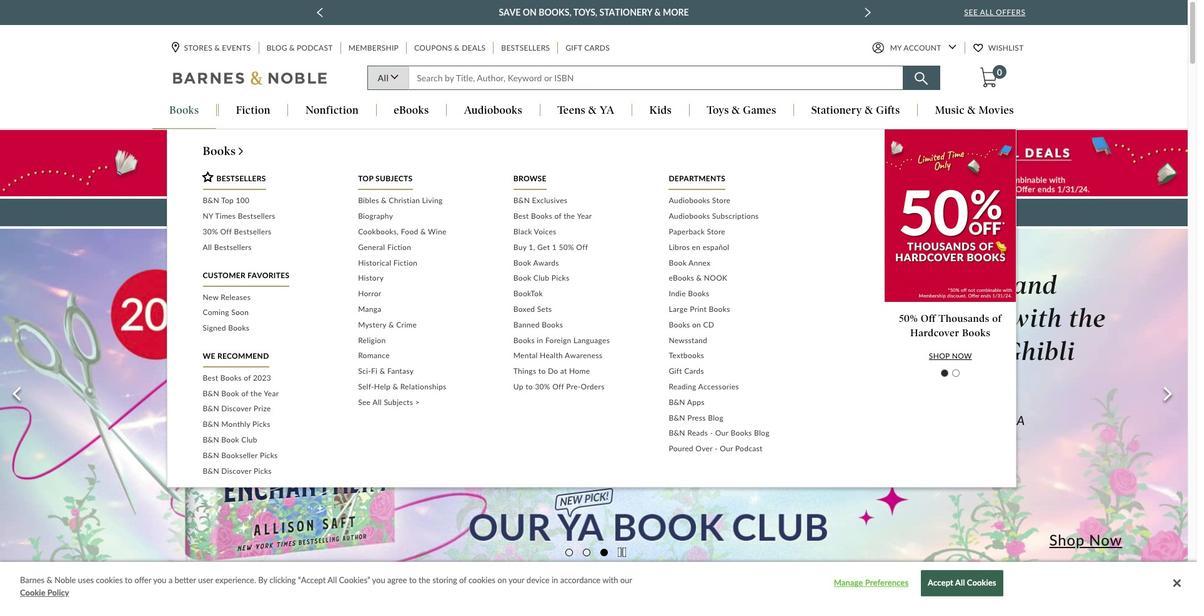 Task type: locate. For each thing, give the bounding box(es) containing it.
fell
[[888, 413, 914, 428]]

all right 'accept'
[[956, 578, 966, 588]]

1 horizontal spatial top
[[358, 174, 374, 183]]

oh,
[[691, 413, 714, 428]]

save
[[499, 7, 521, 18]]

b&n inside b&n top 100 ny times bestsellers 30% off bestsellers all bestsellers
[[203, 196, 219, 205]]

off up hardcover
[[921, 313, 937, 325]]

1 up awards
[[553, 242, 557, 252]]

best books of 2023 b&n book of the year b&n discover prize b&n monthly picks b&n book club b&n bookseller picks b&n discover picks
[[203, 373, 279, 476]]

rewards
[[635, 206, 675, 218]]

1 vertical spatial shop
[[1050, 531, 1086, 549]]

coupons & deals link
[[413, 42, 487, 54]]

horror link
[[358, 286, 495, 302]]

0 vertical spatial club
[[534, 273, 550, 283]]

1 horizontal spatial cards
[[685, 367, 705, 376]]

0 horizontal spatial now
[[953, 351, 973, 361]]

save on books, toys, stationery & more
[[499, 7, 689, 18]]

0 vertical spatial shop now
[[930, 351, 973, 361]]

customer favorites
[[203, 270, 290, 280]]

of left the
[[776, 413, 794, 428]]

1 vertical spatial in
[[552, 575, 559, 585]]

0 vertical spatial gift
[[566, 43, 583, 53]]

1 horizontal spatial in
[[552, 575, 559, 585]]

top inside b&n top 100 ny times bestsellers 30% off bestsellers all bestsellers
[[221, 196, 234, 205]]

1,
[[529, 242, 536, 252]]

subjects up christian
[[376, 174, 413, 183]]

the left storing
[[419, 575, 431, 585]]

bestsellers link
[[500, 42, 552, 54]]

1 vertical spatial cards
[[685, 367, 705, 376]]

you right the offer
[[153, 575, 167, 585]]

list containing b&n exclusives
[[514, 193, 651, 395]]

30%
[[203, 227, 218, 236], [535, 382, 551, 391]]

cookbooks, food & wine link
[[358, 224, 495, 240]]

1 vertical spatial audiobooks
[[669, 196, 711, 205]]

all right "accept
[[328, 575, 337, 585]]

accordance
[[561, 575, 601, 585]]

0
[[998, 67, 1003, 78]]

1 horizontal spatial gift cards link
[[669, 364, 806, 380]]

subjects inside 'heading'
[[376, 174, 413, 183]]

1 horizontal spatial 30%
[[535, 382, 551, 391]]

0 horizontal spatial and
[[590, 206, 608, 218]]

coming soon link
[[203, 305, 340, 321]]

0 horizontal spatial best
[[203, 373, 218, 383]]

0 horizontal spatial in
[[537, 335, 544, 345]]

stationery inside save on books, toys, stationery & more link
[[600, 7, 653, 18]]

bestsellers heading
[[201, 171, 266, 190]]

all inside bibles & christian living biography cookbooks, food & wine general fiction historical fiction history horror manga mystery & crime religion romance sci-fi & fantasy self-help & relationships see all subjects >
[[373, 398, 382, 407]]

b&n book club link
[[203, 433, 340, 448]]

cookies
[[96, 575, 123, 585], [469, 575, 496, 585]]

gifts
[[877, 104, 901, 117]]

teens
[[558, 104, 586, 117]]

on left your
[[498, 575, 507, 585]]

bestsellers down save
[[502, 43, 550, 53]]

of left 2023
[[244, 373, 251, 383]]

over
[[696, 444, 713, 453]]

0 horizontal spatial 1
[[553, 242, 557, 252]]

1 inside "weaves together the romance and passion of a regency romance with the magic, whimsy and heart of a ghibli film." main content
[[567, 547, 572, 557]]

top up bibles
[[358, 174, 374, 183]]

black
[[514, 227, 533, 236]]

blog right press
[[709, 413, 724, 422]]

wishlist link
[[974, 42, 1026, 54]]

&
[[655, 7, 661, 18], [215, 43, 220, 53], [289, 43, 295, 53], [455, 43, 460, 53], [589, 104, 597, 117], [732, 104, 741, 117], [866, 104, 874, 117], [968, 104, 977, 117], [381, 196, 387, 205], [421, 227, 426, 236], [697, 273, 702, 283], [389, 320, 394, 329], [380, 367, 385, 376], [393, 382, 398, 391], [47, 575, 52, 585]]

1 vertical spatial more
[[727, 206, 752, 218]]

stationery
[[600, 7, 653, 18], [812, 104, 863, 117]]

the down b&n exclusives link
[[564, 211, 576, 221]]

0 vertical spatial fiction
[[236, 104, 271, 117]]

1 vertical spatial see
[[358, 398, 371, 407]]

- right reads
[[711, 429, 714, 438]]

of down best books of 2023 link in the left bottom of the page
[[242, 389, 249, 398]]

2 cookies from the left
[[469, 575, 496, 585]]

year inside best books of 2023 b&n book of the year b&n discover prize b&n monthly picks b&n book club b&n bookseller picks b&n discover picks
[[264, 389, 279, 398]]

get down exclusives
[[528, 206, 545, 218]]

to left do
[[539, 367, 546, 376]]

1 horizontal spatial podcast
[[736, 444, 763, 453]]

gift up reading
[[669, 367, 683, 376]]

search image
[[915, 72, 929, 85]]

blog right events
[[267, 43, 287, 53]]

list
[[203, 193, 340, 255], [358, 193, 495, 411], [514, 193, 651, 395], [669, 193, 806, 457], [203, 290, 340, 336], [203, 371, 340, 479]]

fiction down the food
[[388, 242, 412, 252]]

customer
[[203, 270, 246, 280]]

best down we
[[203, 373, 218, 383]]

subjects inside bibles & christian living biography cookbooks, food & wine general fiction historical fiction history horror manga mystery & crime religion romance sci-fi & fantasy self-help & relationships see all subjects >
[[384, 398, 413, 407]]

books inside new releases coming soon signed books
[[228, 323, 250, 333]]

fiction down logo at the left of page
[[236, 104, 271, 117]]

- right the over
[[715, 444, 718, 453]]

year down b&n exclusives link
[[577, 211, 592, 221]]

1 horizontal spatial best
[[514, 211, 529, 221]]

1 vertical spatial discover
[[222, 466, 252, 476]]

stationery inside stationery & gifts button
[[812, 104, 863, 117]]

audiobooks for audiobooks
[[464, 104, 523, 117]]

audiobooks subscriptions link
[[669, 209, 806, 224]]

my account button
[[873, 42, 957, 54]]

0 horizontal spatial year
[[264, 389, 279, 398]]

store up "out"
[[713, 196, 731, 205]]

1 vertical spatial on
[[693, 320, 702, 329]]

discover up the monthly at the left bottom
[[222, 404, 252, 414]]

50% off thousans of hardcover books, plus, save on toys, games, boxed calendars and more image
[[0, 130, 1189, 197]]

1 vertical spatial gift cards link
[[669, 364, 806, 380]]

textbooks link
[[669, 349, 806, 364]]

better
[[175, 575, 196, 585]]

1 horizontal spatial see
[[965, 8, 979, 17]]

audiobooks inside button
[[464, 104, 523, 117]]

0 vertical spatial best
[[514, 211, 529, 221]]

0 horizontal spatial ebooks
[[394, 104, 429, 117]]

more inside "weaves together the romance and passion of a regency romance with the magic, whimsy and heart of a ghibli film." main content
[[727, 206, 752, 218]]

1 vertical spatial now
[[1090, 531, 1123, 549]]

books in foreign languages link
[[514, 333, 651, 349]]

a left better at bottom left
[[169, 575, 173, 585]]

picks down awards
[[552, 273, 570, 283]]

our down b&n press blog link on the bottom of page
[[716, 429, 729, 438]]

discover down bookseller
[[222, 466, 252, 476]]

0 horizontal spatial stationery
[[600, 7, 653, 18]]

30% down ny
[[203, 227, 218, 236]]

of inside the b&n exclusives best books of the year black voices buy 1, get 1 50% off book awards book club picks booktok boxed sets banned books books in foreign languages mental health awareness things to do at home up to 30% off pre-orders
[[555, 211, 562, 221]]

picks down b&n bookseller picks link
[[254, 466, 272, 476]]

of
[[555, 211, 562, 221], [746, 303, 769, 334], [993, 313, 1002, 325], [951, 336, 974, 367], [244, 373, 251, 383], [242, 389, 249, 398], [776, 413, 794, 428], [460, 575, 467, 585]]

in inside the b&n exclusives best books of the year black voices buy 1, get 1 50% off book awards book club picks booktok boxed sets banned books books in foreign languages mental health awareness things to do at home up to 30% off pre-orders
[[537, 335, 544, 345]]

1 vertical spatial a
[[981, 336, 996, 367]]

list containing b&n top 100
[[203, 193, 340, 255]]

of right storing
[[460, 575, 467, 585]]

0 vertical spatial 50%
[[559, 242, 575, 252]]

biography
[[358, 211, 393, 221]]

new releases link
[[203, 290, 340, 305]]

1 vertical spatial 50%
[[900, 313, 919, 325]]

you left agree
[[372, 575, 386, 585]]

30% inside the b&n exclusives best books of the year black voices buy 1, get 1 50% off book awards book club picks booktok boxed sets banned books books in foreign languages mental health awareness things to do at home up to 30% off pre-orders
[[535, 382, 551, 391]]

gift inside audiobooks store audiobooks subscriptions paperback store libros en español book annex ebooks & nook indie books large print books books on cd newsstand textbooks gift cards reading accessories b&n apps b&n press blog b&n reads - our books blog poured over - our podcast
[[669, 367, 683, 376]]

podcast down previous slide / item icon
[[297, 43, 333, 53]]

beneath
[[918, 413, 974, 428]]

50% inside the b&n exclusives best books of the year black voices buy 1, get 1 50% off book awards book club picks booktok boxed sets banned books books in foreign languages mental health awareness things to do at home up to 30% off pre-orders
[[559, 242, 575, 252]]

1 vertical spatial get
[[538, 242, 550, 252]]

0 vertical spatial see
[[965, 8, 979, 17]]

a right shop now link
[[981, 336, 996, 367]]

cards down save on books, toys, stationery & more link
[[585, 43, 610, 53]]

0 vertical spatial audiobooks
[[464, 104, 523, 117]]

top subjects heading
[[358, 174, 413, 190]]

1 vertical spatial ebooks
[[669, 273, 695, 283]]

0 vertical spatial more
[[663, 7, 689, 18]]

book up booktok on the top
[[514, 273, 532, 283]]

boxed sets link
[[514, 302, 651, 317]]

& inside button
[[968, 104, 977, 117]]

1 vertical spatial best
[[203, 373, 218, 383]]

None field
[[409, 66, 904, 90]]

music
[[936, 104, 965, 117]]

30% off bestsellers link
[[203, 224, 340, 240]]

cookies right uses
[[96, 575, 123, 585]]

30% down do
[[535, 382, 551, 391]]

& inside audiobooks store audiobooks subscriptions paperback store libros en español book annex ebooks & nook indie books large print books books on cd newsstand textbooks gift cards reading accessories b&n apps b&n press blog b&n reads - our books blog poured over - our podcast
[[697, 273, 702, 283]]

of down exclusives
[[555, 211, 562, 221]]

previous slide / item image
[[317, 8, 323, 18]]

1 vertical spatial our
[[720, 444, 734, 453]]

blog down author
[[755, 429, 770, 438]]

fi
[[371, 367, 378, 376]]

ebooks inside audiobooks store audiobooks subscriptions paperback store libros en español book annex ebooks & nook indie books large print books books on cd newsstand textbooks gift cards reading accessories b&n apps b&n press blog b&n reads - our books blog poured over - our podcast
[[669, 273, 695, 283]]

in right device
[[552, 575, 559, 585]]

see left offers
[[965, 8, 979, 17]]

0 horizontal spatial on
[[498, 575, 507, 585]]

regency
[[798, 303, 895, 334]]

1 horizontal spatial year
[[577, 211, 592, 221]]

gift cards link down toys,
[[565, 42, 611, 54]]

0 vertical spatial 30%
[[203, 227, 218, 236]]

1 horizontal spatial with
[[1011, 303, 1063, 334]]

bestsellers up 100
[[217, 174, 266, 183]]

Search by Title, Author, Keyword or ISBN text field
[[409, 66, 904, 90]]

textbooks
[[669, 351, 705, 360]]

club down awards
[[534, 273, 550, 283]]

0 horizontal spatial top
[[221, 196, 234, 205]]

soon
[[231, 308, 249, 317]]

3
[[602, 547, 607, 557]]

audiobooks for audiobooks store audiobooks subscriptions paperback store libros en español book annex ebooks & nook indie books large print books books on cd newsstand textbooks gift cards reading accessories b&n apps b&n press blog b&n reads - our books blog poured over - our podcast
[[669, 196, 711, 205]]

1 you from the left
[[153, 575, 167, 585]]

subjects left >
[[384, 398, 413, 407]]

50% down black voices link in the top of the page
[[559, 242, 575, 252]]

stationery left gifts
[[812, 104, 863, 117]]

gift cards link up accessories
[[669, 364, 806, 380]]

departments heading
[[669, 174, 726, 190]]

club up bookseller
[[242, 435, 258, 445]]

& inside barnes & noble uses cookies to offer you a better user experience. by clicking "accept all cookies" you agree to the storing of cookies on your device in accordance with our cookie policy
[[47, 575, 52, 585]]

blog
[[267, 43, 287, 53], [709, 413, 724, 422], [755, 429, 770, 438]]

manage preferences button
[[833, 571, 911, 596]]

2 horizontal spatial on
[[693, 320, 702, 329]]

b&n exclusives best books of the year black voices buy 1, get 1 50% off book awards book club picks booktok boxed sets banned books books in foreign languages mental health awareness things to do at home up to 30% off pre-orders
[[514, 196, 610, 391]]

in
[[537, 335, 544, 345], [552, 575, 559, 585]]

0 horizontal spatial shop
[[930, 351, 951, 361]]

books,
[[539, 7, 572, 18]]

off down times
[[220, 227, 232, 236]]

b&n discover picks link
[[203, 464, 340, 479]]

"weaves together the romance and passion of a regency romance with the magic, whimsy and heart of a ghibli film." main content
[[0, 130, 1198, 605]]

0 vertical spatial subjects
[[376, 174, 413, 183]]

store up español
[[708, 227, 726, 236]]

"weaves
[[649, 270, 750, 300]]

to right up
[[526, 382, 533, 391]]

mystery
[[358, 320, 387, 329]]

1 vertical spatial podcast
[[736, 444, 763, 453]]

discover
[[222, 404, 252, 414], [222, 466, 252, 476]]

all down ny
[[203, 242, 212, 252]]

fiction down general fiction link
[[394, 258, 418, 267]]

1 horizontal spatial now
[[1090, 531, 1123, 549]]

of right thousands
[[993, 313, 1002, 325]]

list for departments
[[669, 193, 806, 457]]

1 horizontal spatial shop
[[1050, 531, 1086, 549]]

podcast down "b&n reads - our books blog" 'link'
[[736, 444, 763, 453]]

cookie
[[20, 587, 45, 597]]

offer
[[135, 575, 151, 585]]

see all subjects > link
[[358, 395, 495, 411]]

0 vertical spatial our
[[716, 429, 729, 438]]

gift cards link
[[565, 42, 611, 54], [669, 364, 806, 380]]

0 vertical spatial 1
[[553, 242, 557, 252]]

1 horizontal spatial stationery
[[812, 104, 863, 117]]

1 horizontal spatial on
[[523, 7, 537, 18]]

0 vertical spatial get
[[528, 206, 545, 218]]

get inside the b&n exclusives best books of the year black voices buy 1, get 1 50% off book awards book club picks booktok boxed sets banned books books in foreign languages mental health awareness things to do at home up to 30% off pre-orders
[[538, 242, 550, 252]]

a up whimsy
[[776, 303, 791, 334]]

logo image
[[173, 71, 328, 88]]

on left cd
[[693, 320, 702, 329]]

preferences
[[866, 578, 909, 588]]

off down black voices link in the top of the page
[[577, 242, 588, 252]]

& inside button
[[732, 104, 741, 117]]

poured
[[669, 444, 694, 453]]

1 horizontal spatial ebooks
[[669, 273, 695, 283]]

see down self-
[[358, 398, 371, 407]]

get right 1,
[[538, 242, 550, 252]]

1 vertical spatial club
[[242, 435, 258, 445]]

cookies left your
[[469, 575, 496, 585]]

on inside barnes & noble uses cookies to offer you a better user experience. by clicking "accept all cookies" you agree to the storing of cookies on your device in accordance with our cookie policy
[[498, 575, 507, 585]]

0 horizontal spatial blog
[[267, 43, 287, 53]]

self-help & relationships link
[[358, 380, 495, 395]]

2 you from the left
[[372, 575, 386, 585]]

0 vertical spatial ebooks
[[394, 104, 429, 117]]

50% inside the 50% off thousands of hardcover books
[[900, 313, 919, 325]]

list for customer favorites
[[203, 290, 340, 336]]

picks down prize on the bottom left of page
[[253, 420, 271, 429]]

together
[[757, 270, 855, 300]]

bestsellers down ny times bestsellers link
[[234, 227, 272, 236]]

& inside button
[[866, 104, 874, 117]]

see all offers link
[[965, 8, 1026, 17]]

year down best books of 2023 link in the left bottom of the page
[[264, 389, 279, 398]]

see
[[965, 8, 979, 17], [358, 398, 371, 407]]

1 horizontal spatial club
[[534, 273, 550, 283]]

on inside audiobooks store audiobooks subscriptions paperback store libros en español book annex ebooks & nook indie books large print books books on cd newsstand textbooks gift cards reading accessories b&n apps b&n press blog b&n reads - our books blog poured over - our podcast
[[693, 320, 702, 329]]

year inside the b&n exclusives best books of the year black voices buy 1, get 1 50% off book awards book club picks booktok boxed sets banned books books in foreign languages mental health awareness things to do at home up to 30% off pre-orders
[[577, 211, 592, 221]]

we
[[203, 351, 215, 361]]

1 horizontal spatial 1
[[567, 547, 572, 557]]

b&n book of the year link
[[203, 386, 340, 402]]

books inside best books of 2023 b&n book of the year b&n discover prize b&n monthly picks b&n book club b&n bookseller picks b&n discover picks
[[221, 373, 242, 383]]

0 vertical spatial shop
[[930, 351, 951, 361]]

membership
[[349, 43, 399, 53]]

1 horizontal spatial a
[[776, 303, 791, 334]]

stationery right toys,
[[600, 7, 653, 18]]

romance up thousands
[[905, 270, 1007, 300]]

blog & podcast link
[[266, 42, 334, 54]]

the down 2023
[[251, 389, 262, 398]]

2 button
[[583, 547, 591, 557]]

b&n top 100 link
[[203, 193, 340, 209]]

top left 100
[[221, 196, 234, 205]]

1 vertical spatial 30%
[[535, 382, 551, 391]]

list containing new releases
[[203, 290, 340, 336]]

0 horizontal spatial a
[[169, 575, 173, 585]]

2 horizontal spatial blog
[[755, 429, 770, 438]]

earn
[[610, 206, 632, 218]]

books inside button
[[169, 104, 199, 117]]

off
[[572, 206, 588, 218], [220, 227, 232, 236], [577, 242, 588, 252], [921, 313, 937, 325], [553, 382, 565, 391]]

1 vertical spatial gift
[[669, 367, 683, 376]]

0 vertical spatial on
[[523, 7, 537, 18]]

ebooks down all link
[[394, 104, 429, 117]]

to left the offer
[[125, 575, 132, 585]]

our down "b&n reads - our books blog" 'link'
[[720, 444, 734, 453]]

list containing best books of 2023
[[203, 371, 340, 479]]

1 horizontal spatial shop now
[[1050, 531, 1123, 549]]

1 vertical spatial shop now
[[1050, 531, 1123, 549]]

with inside barnes & noble uses cookies to offer you a better user experience. by clicking "accept all cookies" you agree to the storing of cookies on your device in accordance with our cookie policy
[[603, 575, 619, 585]]

fiction button
[[219, 104, 288, 118]]

all inside barnes & noble uses cookies to offer you a better user experience. by clicking "accept all cookies" you agree to the storing of cookies on your device in accordance with our cookie policy
[[328, 575, 337, 585]]

list for top subjects
[[358, 193, 495, 411]]

1 horizontal spatial gift
[[669, 367, 683, 376]]

0 vertical spatial podcast
[[297, 43, 333, 53]]

barnes & noble uses cookies to offer you a better user experience. by clicking "accept all cookies" you agree to the storing of cookies on your device in accordance with our cookie policy
[[20, 575, 633, 597]]

1 discover from the top
[[222, 404, 252, 414]]

book down libros
[[669, 258, 687, 267]]

reading
[[669, 382, 697, 391]]

audiobooks
[[464, 104, 523, 117], [669, 196, 711, 205], [669, 211, 711, 221]]

0 horizontal spatial cards
[[585, 43, 610, 53]]

cards down textbooks
[[685, 367, 705, 376]]

with left our
[[603, 575, 619, 585]]

0 vertical spatial stationery
[[600, 7, 653, 18]]

1 vertical spatial store
[[708, 227, 726, 236]]

best inside best books of 2023 b&n book of the year b&n discover prize b&n monthly picks b&n book club b&n bookseller picks b&n discover picks
[[203, 373, 218, 383]]

romance
[[358, 351, 390, 360]]

b&n monthly picks link
[[203, 417, 340, 433]]

ebooks up indie
[[669, 273, 695, 283]]

club inside best books of 2023 b&n book of the year b&n discover prize b&n monthly picks b&n book club b&n bookseller picks b&n discover picks
[[242, 435, 258, 445]]

1 vertical spatial and
[[1014, 270, 1059, 300]]

1 horizontal spatial you
[[372, 575, 386, 585]]

audiobooks store link
[[669, 193, 806, 209]]

gift down toys,
[[566, 43, 583, 53]]

0 horizontal spatial you
[[153, 575, 167, 585]]

on right save
[[523, 7, 537, 18]]

top inside top subjects 'heading'
[[358, 174, 374, 183]]

ebooks inside button
[[394, 104, 429, 117]]

best inside the b&n exclusives best books of the year black voices buy 1, get 1 50% off book awards book club picks booktok boxed sets banned books books in foreign languages mental health awareness things to do at home up to 30% off pre-orders
[[514, 211, 529, 221]]

1 vertical spatial blog
[[709, 413, 724, 422]]

the up "ghibli" in the right of the page
[[1070, 303, 1107, 334]]

with up "ghibli" in the right of the page
[[1011, 303, 1063, 334]]

best up black
[[514, 211, 529, 221]]

list containing audiobooks store
[[669, 193, 806, 457]]

0 vertical spatial in
[[537, 335, 544, 345]]

clicking
[[270, 575, 296, 585]]

to right agree
[[409, 575, 417, 585]]

now inside "weaves together the romance and passion of a regency romance with the magic, whimsy and heart of a ghibli film." main content
[[1090, 531, 1123, 549]]

romance link
[[358, 349, 495, 364]]

all down "help"
[[373, 398, 382, 407]]

press
[[688, 413, 706, 422]]

0 vertical spatial now
[[953, 351, 973, 361]]

0 vertical spatial and
[[590, 206, 608, 218]]

of inside the 50% off thousands of hardcover books
[[993, 313, 1002, 325]]

manage
[[834, 578, 864, 588]]

cards inside audiobooks store audiobooks subscriptions paperback store libros en español book annex ebooks & nook indie books large print books books on cd newsstand textbooks gift cards reading accessories b&n apps b&n press blog b&n reads - our books blog poured over - our podcast
[[685, 367, 705, 376]]

1 vertical spatial 1
[[567, 547, 572, 557]]

1 horizontal spatial 50%
[[900, 313, 919, 325]]

the inside barnes & noble uses cookies to offer you a better user experience. by clicking "accept all cookies" you agree to the storing of cookies on your device in accordance with our cookie policy
[[419, 575, 431, 585]]

save on books, toys, stationery & more link
[[499, 5, 689, 20]]

list containing bibles & christian living
[[358, 193, 495, 411]]

1 horizontal spatial more
[[727, 206, 752, 218]]



Task type: vqa. For each thing, say whether or not it's contained in the screenshot.
list containing Bibles & Christian Living
yes



Task type: describe. For each thing, give the bounding box(es) containing it.
film."
[[649, 370, 713, 400]]

membership link
[[347, 42, 400, 54]]

2 vertical spatial blog
[[755, 429, 770, 438]]

off inside "weaves together the romance and passion of a regency romance with the magic, whimsy and heart of a ghibli film." main content
[[572, 206, 588, 218]]

3 button
[[601, 547, 608, 557]]

stationery & gifts
[[812, 104, 901, 117]]

in inside barnes & noble uses cookies to offer you a better user experience. by clicking "accept all cookies" you agree to the storing of cookies on your device in accordance with our cookie policy
[[552, 575, 559, 585]]

nonfiction
[[306, 104, 359, 117]]

1 inside the b&n exclusives best books of the year black voices buy 1, get 1 50% off book awards book club picks booktok boxed sets banned books books in foreign languages mental health awareness things to do at home up to 30% off pre-orders
[[553, 242, 557, 252]]

accessories
[[699, 382, 740, 391]]

policy
[[47, 587, 69, 597]]

toys
[[707, 104, 730, 117]]

axie oh, author of the girl who fell beneath the sea
[[658, 413, 1026, 428]]

coming
[[203, 308, 229, 317]]

"accept
[[298, 575, 326, 585]]

shop now link
[[930, 351, 973, 361]]

the inside best books of 2023 b&n book of the year b&n discover prize b&n monthly picks b&n book club b&n bookseller picks b&n discover picks
[[251, 389, 262, 398]]

up
[[514, 382, 524, 391]]

b&n inside the b&n exclusives best books of the year black voices buy 1, get 1 50% off book awards book club picks booktok boxed sets banned books books in foreign languages mental health awareness things to do at home up to 30% off pre-orders
[[514, 196, 530, 205]]

0 vertical spatial blog
[[267, 43, 287, 53]]

user image
[[873, 42, 885, 54]]

signed
[[203, 323, 226, 333]]

1 vertical spatial -
[[715, 444, 718, 453]]

shop now inside "weaves together the romance and passion of a regency romance with the magic, whimsy and heart of a ghibli film." main content
[[1050, 531, 1123, 549]]

toys & games button
[[690, 104, 794, 118]]

down arrow image
[[949, 45, 957, 50]]

noble
[[54, 575, 76, 585]]

accept
[[929, 578, 954, 588]]

print
[[690, 304, 707, 314]]

wine
[[428, 227, 447, 236]]

& inside 'button'
[[589, 104, 597, 117]]

mental
[[514, 351, 538, 360]]

0 vertical spatial -
[[711, 429, 714, 438]]

new releases coming soon signed books
[[203, 292, 251, 333]]

stationery & gifts button
[[795, 104, 918, 118]]

stores & events link
[[172, 42, 252, 54]]

0 vertical spatial store
[[713, 196, 731, 205]]

fiction inside the fiction "button"
[[236, 104, 271, 117]]

a inside barnes & noble uses cookies to offer you a better user experience. by clicking "accept all cookies" you agree to the storing of cookies on your device in accordance with our cookie policy
[[169, 575, 173, 585]]

1 vertical spatial fiction
[[388, 242, 412, 252]]

who
[[853, 413, 885, 428]]

bibles & christian living biography cookbooks, food & wine general fiction historical fiction history horror manga mystery & crime religion romance sci-fi & fantasy self-help & relationships see all subjects >
[[358, 196, 447, 407]]

banned
[[514, 320, 540, 329]]

next slide / item image
[[865, 8, 872, 18]]

movies
[[979, 104, 1015, 117]]

of down thousands
[[951, 336, 974, 367]]

subscriptions
[[713, 211, 759, 221]]

ghibli
[[1003, 336, 1076, 367]]

bestsellers down b&n top 100 link
[[238, 211, 276, 221]]

of inside barnes & noble uses cookies to offer you a better user experience. by clicking "accept all cookies" you agree to the storing of cookies on your device in accordance with our cookie policy
[[460, 575, 467, 585]]

2 horizontal spatial and
[[1014, 270, 1059, 300]]

list for browse
[[514, 193, 651, 395]]

health
[[540, 351, 563, 360]]

bestsellers up customer
[[214, 242, 252, 252]]

1 horizontal spatial and
[[830, 336, 874, 367]]

all left offers
[[981, 8, 994, 17]]

by
[[258, 575, 268, 585]]

browse heading
[[514, 174, 547, 190]]

shop inside "weaves together the romance and passion of a regency romance with the magic, whimsy and heart of a ghibli film." main content
[[1050, 531, 1086, 549]]

30% inside b&n top 100 ny times bestsellers 30% off bestsellers all bestsellers
[[203, 227, 218, 236]]

historical fiction link
[[358, 255, 495, 271]]

the up regency
[[861, 270, 898, 300]]

0 horizontal spatial gift
[[566, 43, 583, 53]]

horror
[[358, 289, 382, 298]]

1 horizontal spatial blog
[[709, 413, 724, 422]]

1 cookies from the left
[[96, 575, 123, 585]]

orders
[[581, 382, 605, 391]]

picks inside the b&n exclusives best books of the year black voices buy 1, get 1 50% off book awards book club picks booktok boxed sets banned books books in foreign languages mental health awareness things to do at home up to 30% off pre-orders
[[552, 273, 570, 283]]

with inside "weaves together the romance and passion of a regency romance with the magic, whimsy and heart of a ghibli film."
[[1011, 303, 1063, 334]]

bestsellers image
[[201, 171, 214, 183]]

2023
[[253, 373, 271, 383]]

club inside the b&n exclusives best books of the year black voices buy 1, get 1 50% off book awards book club picks booktok boxed sets banned books books in foreign languages mental health awareness things to do at home up to 30% off pre-orders
[[534, 273, 550, 283]]

favorites
[[248, 270, 290, 280]]

of down indie books link
[[746, 303, 769, 334]]

podcast inside audiobooks store audiobooks subscriptions paperback store libros en español book annex ebooks & nook indie books large print books books on cd newsstand textbooks gift cards reading accessories b&n apps b&n press blog b&n reads - our books blog poured over - our podcast
[[736, 444, 763, 453]]

stores & events
[[184, 43, 251, 53]]

boxed
[[514, 304, 535, 314]]

all inside b&n top 100 ny times bestsellers 30% off bestsellers all bestsellers
[[203, 242, 212, 252]]

help
[[374, 382, 391, 391]]

indie books link
[[669, 286, 806, 302]]

cookbooks,
[[358, 227, 399, 236]]

annex
[[689, 258, 711, 267]]

cookies"
[[339, 575, 371, 585]]

all inside button
[[956, 578, 966, 588]]

kids
[[650, 104, 672, 117]]

indie
[[669, 289, 686, 298]]

100
[[236, 196, 250, 205]]

>
[[416, 398, 420, 407]]

0 vertical spatial gift cards link
[[565, 42, 611, 54]]

all down membership link on the left of page
[[378, 73, 389, 83]]

awards
[[534, 258, 560, 267]]

see inside bibles & christian living biography cookbooks, food & wine general fiction historical fiction history horror manga mystery & crime religion romance sci-fi & fantasy self-help & relationships see all subjects >
[[358, 398, 371, 407]]

0 horizontal spatial podcast
[[297, 43, 333, 53]]

book down the monthly at the left bottom
[[222, 435, 239, 445]]

the inside the b&n exclusives best books of the year black voices buy 1, get 1 50% off book awards book club picks booktok boxed sets banned books books in foreign languages mental health awareness things to do at home up to 30% off pre-orders
[[564, 211, 576, 221]]

events
[[222, 43, 251, 53]]

device
[[527, 575, 550, 585]]

0 horizontal spatial shop now
[[930, 351, 973, 361]]

coupons
[[415, 43, 453, 53]]

privacy alert dialog
[[0, 562, 1198, 605]]

0 horizontal spatial more
[[663, 7, 689, 18]]

2 vertical spatial fiction
[[394, 258, 418, 267]]

0 vertical spatial a
[[776, 303, 791, 334]]

books inside the 50% off thousands of hardcover books
[[963, 327, 991, 339]]

list for we recommend
[[203, 371, 340, 479]]

ny
[[203, 211, 213, 221]]

manga
[[358, 304, 382, 314]]

1 button
[[566, 547, 573, 557]]

newsstand link
[[669, 333, 806, 349]]

customer favorites heading
[[203, 270, 290, 287]]

the left sea
[[977, 413, 1000, 428]]

toys & games
[[707, 104, 777, 117]]

off inside the 50% off thousands of hardcover books
[[921, 313, 937, 325]]

picks down 'b&n book club' link
[[260, 451, 278, 460]]

voices
[[534, 227, 557, 236]]

at
[[561, 367, 568, 376]]

off left pre-
[[553, 382, 565, 391]]

cart image
[[981, 68, 998, 88]]

mystery & crime link
[[358, 317, 495, 333]]

newsstand
[[669, 335, 708, 345]]

we recommend heading
[[203, 351, 269, 368]]

account
[[904, 43, 942, 53]]

girl
[[824, 413, 850, 428]]

book annex link
[[669, 255, 806, 271]]

nook
[[704, 273, 728, 283]]

magic,
[[649, 336, 727, 367]]

1 vertical spatial romance
[[902, 303, 1004, 334]]

0 vertical spatial romance
[[905, 270, 1007, 300]]

games
[[744, 104, 777, 117]]

audiobooks button
[[447, 104, 540, 118]]

accept all cookies
[[929, 578, 997, 588]]

50% off thousands of hardcover books
[[900, 313, 1002, 339]]

b&n press blog link
[[669, 411, 806, 426]]

book down buy
[[514, 258, 532, 267]]

book up the monthly at the left bottom
[[222, 389, 239, 398]]

2 vertical spatial audiobooks
[[669, 211, 711, 221]]

teens & ya button
[[541, 104, 632, 118]]

new
[[203, 292, 219, 302]]

all bestsellers link
[[203, 240, 340, 255]]

libros
[[669, 242, 690, 252]]

all link
[[367, 66, 409, 90]]

self-
[[358, 382, 374, 391]]

see all offers
[[965, 8, 1026, 17]]

user
[[198, 575, 213, 585]]

music & movies button
[[919, 104, 1032, 118]]

0 vertical spatial cards
[[585, 43, 610, 53]]

bestsellers inside heading
[[217, 174, 266, 183]]

2 discover from the top
[[222, 466, 252, 476]]

wishlist
[[989, 43, 1024, 53]]

manga link
[[358, 302, 495, 317]]

book inside audiobooks store audiobooks subscriptions paperback store libros en español book annex ebooks & nook indie books large print books books on cd newsstand textbooks gift cards reading accessories b&n apps b&n press blog b&n reads - our books blog poured over - our podcast
[[669, 258, 687, 267]]

historical
[[358, 258, 392, 267]]

get inside main content
[[528, 206, 545, 218]]

ny times bestsellers link
[[203, 209, 340, 224]]

"weaves together the romance and passion of a regency romance with the magic, whimsy and heart of a ghibli film."
[[649, 270, 1107, 400]]

manage preferences
[[834, 578, 909, 588]]

off inside b&n top 100 ny times bestsellers 30% off bestsellers all bestsellers
[[220, 227, 232, 236]]



